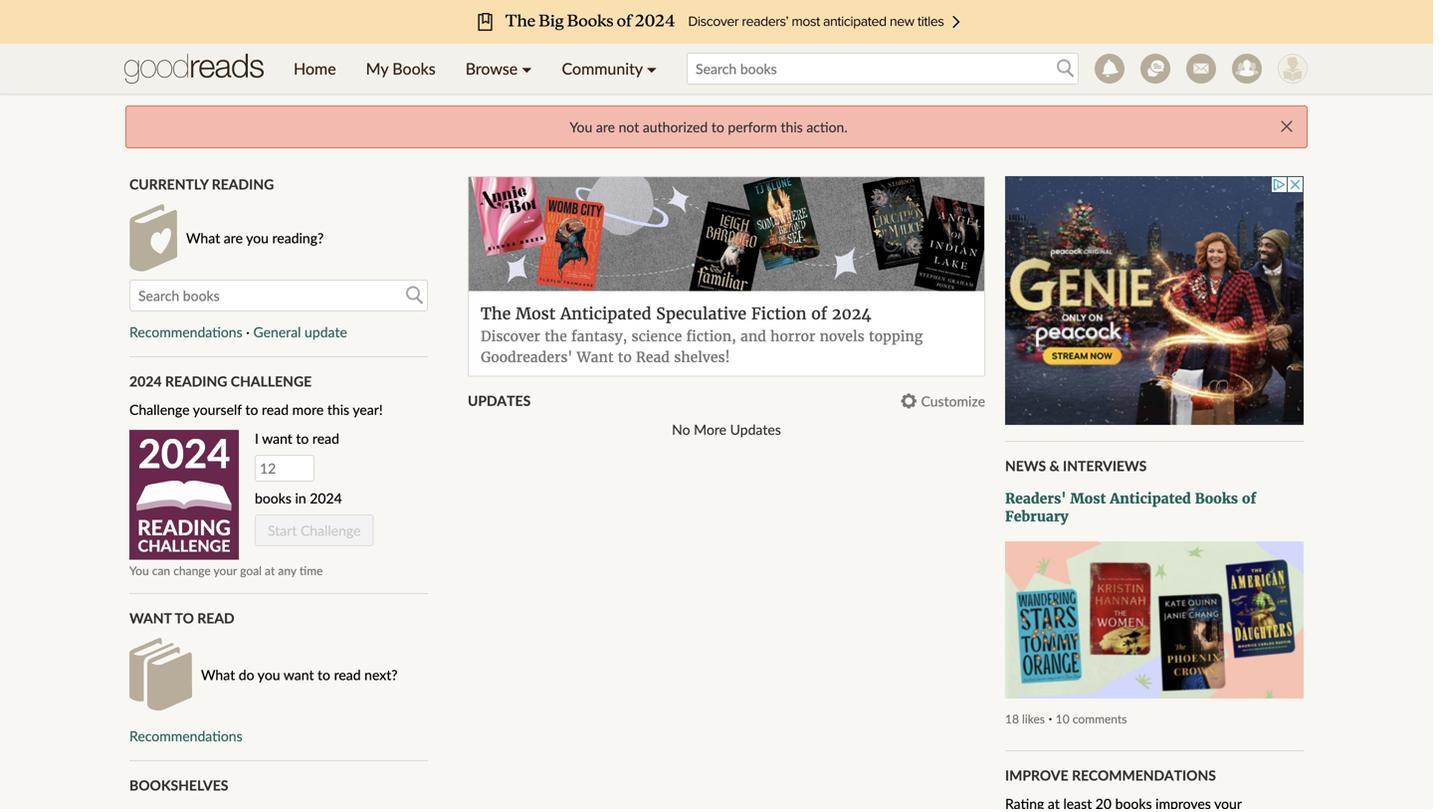Task type: vqa. For each thing, say whether or not it's contained in the screenshot.
89 likes link on the bottom of page
no



Task type: describe. For each thing, give the bounding box(es) containing it.
interviews
[[1063, 457, 1147, 474]]

my books
[[366, 59, 436, 78]]

fantasy,
[[571, 327, 628, 345]]

can
[[152, 563, 170, 578]]

change
[[173, 563, 211, 578]]

most for readers'
[[1071, 490, 1107, 508]]

the most anticipated speculative fiction of 2024 link
[[481, 304, 872, 324]]

comments
[[1073, 712, 1127, 726]]

to up 'i'
[[245, 401, 258, 418]]

novels
[[820, 327, 865, 345]]

2 vertical spatial read
[[334, 667, 361, 684]]

read for yourself
[[262, 401, 289, 418]]

readers' most anticipated books of february link
[[1006, 490, 1304, 526]]

to down change
[[175, 610, 194, 627]]

want inside the most anticipated speculative fiction of 2024 discover the fantasy, science fiction, and horror novels topping goodreaders' want to read shelves!
[[577, 348, 614, 366]]

anticipated for speculative
[[561, 304, 652, 324]]

2024 inside the most anticipated speculative fiction of 2024 discover the fantasy, science fiction, and horror novels topping goodreaders' want to read shelves!
[[832, 304, 872, 324]]

my books link
[[351, 44, 451, 94]]

authorized
[[643, 118, 708, 135]]

the
[[481, 304, 511, 324]]

readers' most anticipated books of february image
[[1006, 542, 1304, 699]]

anticipated for books
[[1110, 490, 1192, 508]]

reading challenge
[[137, 515, 231, 555]]

to inside you are not authorized to perform this action. alert
[[712, 118, 725, 135]]

friend requests image
[[1233, 54, 1262, 84]]

advertisement element
[[1006, 176, 1304, 425]]

0 vertical spatial challenge
[[231, 373, 312, 390]]

1 horizontal spatial ·
[[1049, 710, 1053, 727]]

read for want
[[313, 430, 339, 447]]

1 vertical spatial read
[[197, 610, 235, 627]]

john smith image
[[1278, 54, 1308, 84]]

search books text field for right search for books to add to your shelves search box
[[687, 53, 1079, 85]]

want to read
[[129, 610, 235, 627]]

general
[[253, 324, 301, 341]]

inbox image
[[1187, 54, 1217, 84]]

books
[[255, 490, 292, 507]]

fiction,
[[686, 327, 737, 345]]

no
[[672, 421, 691, 438]]

home link
[[279, 44, 351, 94]]

1 horizontal spatial search for books to add to your shelves search field
[[687, 53, 1079, 85]]

yourself
[[193, 401, 242, 418]]

perform
[[728, 118, 777, 135]]

browse ▾
[[466, 59, 532, 78]]

update
[[305, 324, 347, 341]]

science
[[632, 327, 682, 345]]

you are not authorized to perform this action. alert
[[125, 106, 1308, 148]]

read inside the most anticipated speculative fiction of 2024 discover the fantasy, science fiction, and horror novels topping goodreaders' want to read shelves!
[[636, 348, 670, 366]]

&
[[1050, 457, 1060, 474]]

what are you reading?
[[186, 230, 324, 247]]

and
[[741, 327, 767, 345]]

customize
[[921, 393, 986, 409]]

community ▾ button
[[547, 44, 672, 94]]

at
[[265, 563, 275, 578]]

horror
[[771, 327, 816, 345]]

time
[[300, 563, 323, 578]]

reading for currently
[[212, 176, 274, 193]]

of inside the most anticipated speculative fiction of 2024 discover the fantasy, science fiction, and horror novels topping goodreaders' want to read shelves!
[[812, 304, 828, 324]]

reading
[[137, 515, 231, 540]]

start
[[268, 522, 297, 539]]

more
[[292, 401, 324, 418]]

browse
[[466, 59, 518, 78]]

any
[[278, 563, 296, 578]]

shelves!
[[674, 348, 730, 366]]

currently
[[129, 176, 208, 193]]

1 recommendations link from the top
[[129, 324, 243, 341]]

to left next?
[[318, 667, 331, 684]]

goal
[[240, 563, 262, 578]]

18
[[1006, 712, 1019, 726]]

likes
[[1022, 712, 1045, 726]]

to inside the most anticipated speculative fiction of 2024 discover the fantasy, science fiction, and horror novels topping goodreaders' want to read shelves!
[[618, 348, 632, 366]]

community ▾
[[562, 59, 657, 78]]

improve recommendations
[[1006, 767, 1217, 784]]



Task type: locate. For each thing, give the bounding box(es) containing it.
are for not
[[596, 118, 615, 135]]

0 horizontal spatial most
[[516, 304, 556, 324]]

my
[[366, 59, 388, 78]]

books
[[393, 59, 436, 78], [1195, 490, 1239, 508]]

customize button
[[902, 393, 986, 409]]

0 vertical spatial reading
[[212, 176, 274, 193]]

you for do
[[258, 667, 280, 684]]

challenge left yourself
[[129, 401, 190, 418]]

recommendations down comments
[[1072, 767, 1217, 784]]

want down fantasy,
[[577, 348, 614, 366]]

of inside readers' most anticipated books of february
[[1243, 490, 1257, 508]]

most
[[516, 304, 556, 324], [1071, 490, 1107, 508]]

search books text field up general
[[129, 280, 428, 312]]

the most anticipated speculative fiction of 2024 image
[[469, 177, 985, 291]]

bookshelves
[[129, 777, 228, 794]]

0 horizontal spatial this
[[327, 401, 350, 418]]

recommendations
[[129, 324, 243, 341], [129, 728, 243, 745], [1072, 767, 1217, 784]]

1 vertical spatial read
[[313, 430, 339, 447]]

readers' most anticipated books of february
[[1006, 490, 1257, 526]]

0 vertical spatial what
[[186, 230, 220, 247]]

what left do
[[201, 667, 235, 684]]

0 vertical spatial most
[[516, 304, 556, 324]]

want down can
[[129, 610, 172, 627]]

are left not
[[596, 118, 615, 135]]

0 horizontal spatial of
[[812, 304, 828, 324]]

most down news & interviews
[[1071, 490, 1107, 508]]

10
[[1056, 712, 1070, 726]]

reading up what are you reading?
[[212, 176, 274, 193]]

▾ for browse ▾
[[522, 59, 532, 78]]

1 vertical spatial want
[[284, 667, 314, 684]]

0 horizontal spatial ▾
[[522, 59, 532, 78]]

search books text field for search for books to add to your shelves search box to the left
[[129, 280, 428, 312]]

2024 reading challenge
[[129, 373, 312, 390]]

challenge yourself to read more this year!
[[129, 401, 383, 418]]

read left more
[[262, 401, 289, 418]]

1 horizontal spatial updates
[[730, 421, 781, 438]]

are for you
[[224, 230, 243, 247]]

1 vertical spatial are
[[224, 230, 243, 247]]

1 vertical spatial books
[[1195, 490, 1239, 508]]

1 vertical spatial search books text field
[[129, 280, 428, 312]]

recommendations link up 2024 reading challenge
[[129, 324, 243, 341]]

1 vertical spatial challenge
[[129, 401, 190, 418]]

1 horizontal spatial read
[[636, 348, 670, 366]]

books inside readers' most anticipated books of february
[[1195, 490, 1239, 508]]

1 vertical spatial recommendations
[[129, 728, 243, 745]]

readers'
[[1006, 490, 1067, 508]]

recommendations up 2024 reading challenge
[[129, 324, 243, 341]]

anticipated down interviews
[[1110, 490, 1192, 508]]

more
[[694, 421, 727, 438]]

0 vertical spatial search for books to add to your shelves search field
[[687, 53, 1079, 85]]

the
[[545, 327, 567, 345]]

0 vertical spatial recommendations
[[129, 324, 243, 341]]

recommendations · general update
[[129, 324, 347, 341]]

Number of books you want to read in 2024 number field
[[255, 455, 315, 482]]

this left action.
[[781, 118, 803, 135]]

what do you want to read next?
[[201, 667, 398, 684]]

anticipated inside readers' most anticipated books of february
[[1110, 490, 1192, 508]]

year!
[[353, 401, 383, 418]]

anticipated inside the most anticipated speculative fiction of 2024 discover the fantasy, science fiction, and horror novels topping goodreaders' want to read shelves!
[[561, 304, 652, 324]]

you are not authorized to perform this action.
[[570, 118, 848, 135]]

recommendations link
[[129, 324, 243, 341], [129, 728, 243, 745]]

want right do
[[284, 667, 314, 684]]

topping
[[869, 327, 923, 345]]

▾
[[522, 59, 532, 78], [647, 59, 657, 78]]

· left 10
[[1049, 710, 1053, 727]]

updates right more
[[730, 421, 781, 438]]

most for the
[[516, 304, 556, 324]]

challenge
[[231, 373, 312, 390], [129, 401, 190, 418], [301, 522, 361, 539]]

discover
[[481, 327, 541, 345]]

1 vertical spatial ·
[[1049, 710, 1053, 727]]

most up 'the'
[[516, 304, 556, 324]]

what down currently reading
[[186, 230, 220, 247]]

recommendations for recommendations
[[129, 728, 243, 745]]

0 vertical spatial of
[[812, 304, 828, 324]]

read down science
[[636, 348, 670, 366]]

0 vertical spatial you
[[570, 118, 593, 135]]

improve
[[1006, 767, 1069, 784]]

this inside alert
[[781, 118, 803, 135]]

home
[[294, 59, 336, 78]]

general update button
[[253, 324, 347, 341]]

your
[[214, 563, 237, 578]]

what
[[186, 230, 220, 247], [201, 667, 235, 684]]

notifications image
[[1095, 54, 1125, 84]]

0 horizontal spatial updates
[[468, 392, 531, 409]]

0 horizontal spatial ·
[[246, 324, 250, 341]]

1 horizontal spatial this
[[781, 118, 803, 135]]

2 vertical spatial challenge
[[301, 522, 361, 539]]

1 horizontal spatial you
[[570, 118, 593, 135]]

you for are
[[246, 230, 269, 247]]

recommendations up bookshelves
[[129, 728, 243, 745]]

you for you can change your goal at any time
[[129, 563, 149, 578]]

0 vertical spatial anticipated
[[561, 304, 652, 324]]

2024
[[832, 304, 872, 324], [129, 373, 162, 390], [138, 429, 230, 477], [310, 490, 342, 507]]

1 horizontal spatial books
[[1195, 490, 1239, 508]]

are
[[596, 118, 615, 135], [224, 230, 243, 247]]

·
[[246, 324, 250, 341], [1049, 710, 1053, 727]]

recommendations for recommendations · general update
[[129, 324, 243, 341]]

anticipated
[[561, 304, 652, 324], [1110, 490, 1192, 508]]

0 horizontal spatial read
[[197, 610, 235, 627]]

challenge down in on the left bottom
[[301, 522, 361, 539]]

1 vertical spatial reading
[[165, 373, 227, 390]]

Search books text field
[[687, 53, 1079, 85], [129, 280, 428, 312]]

you inside alert
[[570, 118, 593, 135]]

1 horizontal spatial are
[[596, 118, 615, 135]]

· left general
[[246, 324, 250, 341]]

news & interviews
[[1006, 457, 1147, 474]]

i
[[255, 430, 259, 447]]

0 vertical spatial want
[[577, 348, 614, 366]]

0 horizontal spatial anticipated
[[561, 304, 652, 324]]

start challenge button
[[255, 515, 374, 547]]

recommendations link up bookshelves
[[129, 728, 243, 745]]

0 horizontal spatial search for books to add to your shelves search field
[[129, 280, 428, 312]]

1 horizontal spatial want
[[577, 348, 614, 366]]

you
[[246, 230, 269, 247], [258, 667, 280, 684]]

updates
[[468, 392, 531, 409], [730, 421, 781, 438]]

to left perform
[[712, 118, 725, 135]]

1 horizontal spatial search books text field
[[687, 53, 1079, 85]]

what for what are you reading?
[[186, 230, 220, 247]]

0 horizontal spatial search books text field
[[129, 280, 428, 312]]

i want to read
[[255, 430, 339, 447]]

1 vertical spatial you
[[258, 667, 280, 684]]

reading?
[[272, 230, 324, 247]]

read
[[262, 401, 289, 418], [313, 430, 339, 447], [334, 667, 361, 684]]

search for books to add to your shelves search field up general
[[129, 280, 428, 312]]

to down more
[[296, 430, 309, 447]]

1 vertical spatial anticipated
[[1110, 490, 1192, 508]]

▾ for community ▾
[[647, 59, 657, 78]]

want right 'i'
[[262, 430, 293, 447]]

goodreaders'
[[481, 348, 573, 366]]

1 vertical spatial you
[[129, 563, 149, 578]]

Search for books to add to your shelves search field
[[687, 53, 1079, 85], [129, 280, 428, 312]]

search books text field up action.
[[687, 53, 1079, 85]]

currently reading
[[129, 176, 274, 193]]

▾ right browse
[[522, 59, 532, 78]]

0 vertical spatial you
[[246, 230, 269, 247]]

books inside 'link'
[[393, 59, 436, 78]]

0 vertical spatial want
[[262, 430, 293, 447]]

0 horizontal spatial want
[[129, 610, 172, 627]]

read down your
[[197, 610, 235, 627]]

books in 2024
[[255, 490, 342, 507]]

0 horizontal spatial are
[[224, 230, 243, 247]]

you left can
[[129, 563, 149, 578]]

you can change your goal at any time
[[129, 563, 323, 578]]

fiction
[[752, 304, 807, 324]]

search for books to add to your shelves search field up action.
[[687, 53, 1079, 85]]

do
[[239, 667, 254, 684]]

news
[[1006, 457, 1047, 474]]

dismiss image
[[1279, 118, 1295, 134]]

you
[[570, 118, 593, 135], [129, 563, 149, 578]]

this
[[781, 118, 803, 135], [327, 401, 350, 418]]

1 vertical spatial updates
[[730, 421, 781, 438]]

to
[[712, 118, 725, 135], [618, 348, 632, 366], [245, 401, 258, 418], [296, 430, 309, 447], [175, 610, 194, 627], [318, 667, 331, 684]]

speculative
[[656, 304, 747, 324]]

0 vertical spatial read
[[262, 401, 289, 418]]

1 horizontal spatial anticipated
[[1110, 490, 1192, 508]]

action.
[[807, 118, 848, 135]]

1 vertical spatial search for books to add to your shelves search field
[[129, 280, 428, 312]]

menu
[[279, 44, 672, 94]]

0 vertical spatial this
[[781, 118, 803, 135]]

reading up yourself
[[165, 373, 227, 390]]

1 horizontal spatial of
[[1243, 490, 1257, 508]]

want
[[262, 430, 293, 447], [284, 667, 314, 684]]

0 vertical spatial read
[[636, 348, 670, 366]]

read left next?
[[334, 667, 361, 684]]

are inside alert
[[596, 118, 615, 135]]

of
[[812, 304, 828, 324], [1243, 490, 1257, 508]]

reading for 2024
[[165, 373, 227, 390]]

2 vertical spatial recommendations
[[1072, 767, 1217, 784]]

challenge
[[138, 536, 230, 555]]

anticipated up fantasy,
[[561, 304, 652, 324]]

1 vertical spatial most
[[1071, 490, 1107, 508]]

0 vertical spatial updates
[[468, 392, 531, 409]]

you left "reading?"
[[246, 230, 269, 247]]

february
[[1006, 508, 1069, 526]]

0 vertical spatial ·
[[246, 324, 250, 341]]

start challenge
[[268, 522, 361, 539]]

read down more
[[313, 430, 339, 447]]

18 likes · 10 comments
[[1006, 710, 1127, 727]]

2 recommendations link from the top
[[129, 728, 243, 745]]

0 vertical spatial recommendations link
[[129, 324, 243, 341]]

1 vertical spatial recommendations link
[[129, 728, 243, 745]]

in
[[295, 490, 306, 507]]

my group discussions image
[[1141, 54, 1171, 84]]

1 vertical spatial want
[[129, 610, 172, 627]]

1 vertical spatial this
[[327, 401, 350, 418]]

most inside the most anticipated speculative fiction of 2024 discover the fantasy, science fiction, and horror novels topping goodreaders' want to read shelves!
[[516, 304, 556, 324]]

community
[[562, 59, 643, 78]]

0 vertical spatial books
[[393, 59, 436, 78]]

reading
[[212, 176, 274, 193], [165, 373, 227, 390]]

read
[[636, 348, 670, 366], [197, 610, 235, 627]]

1 horizontal spatial ▾
[[647, 59, 657, 78]]

menu containing home
[[279, 44, 672, 94]]

0 vertical spatial search books text field
[[687, 53, 1079, 85]]

▾ right community
[[647, 59, 657, 78]]

1 vertical spatial what
[[201, 667, 235, 684]]

you left not
[[570, 118, 593, 135]]

challenge up challenge yourself to read more this year!
[[231, 373, 312, 390]]

you right do
[[258, 667, 280, 684]]

0 horizontal spatial books
[[393, 59, 436, 78]]

this left year!
[[327, 401, 350, 418]]

no more updates
[[672, 421, 781, 438]]

to down fantasy,
[[618, 348, 632, 366]]

0 horizontal spatial you
[[129, 563, 149, 578]]

most inside readers' most anticipated books of february
[[1071, 490, 1107, 508]]

the most anticipated speculative fiction of 2024 discover the fantasy, science fiction, and horror novels topping goodreaders' want to read shelves!
[[481, 304, 923, 366]]

challenge inside button
[[301, 522, 361, 539]]

what for what do you want to read next?
[[201, 667, 235, 684]]

updates down goodreaders'
[[468, 392, 531, 409]]

0 vertical spatial are
[[596, 118, 615, 135]]

you for you are not authorized to perform this action.
[[570, 118, 593, 135]]

browse ▾ button
[[451, 44, 547, 94]]

1 ▾ from the left
[[522, 59, 532, 78]]

1 horizontal spatial most
[[1071, 490, 1107, 508]]

want
[[577, 348, 614, 366], [129, 610, 172, 627]]

2 ▾ from the left
[[647, 59, 657, 78]]

next?
[[365, 667, 398, 684]]

not
[[619, 118, 639, 135]]

are down currently reading
[[224, 230, 243, 247]]

1 vertical spatial of
[[1243, 490, 1257, 508]]



